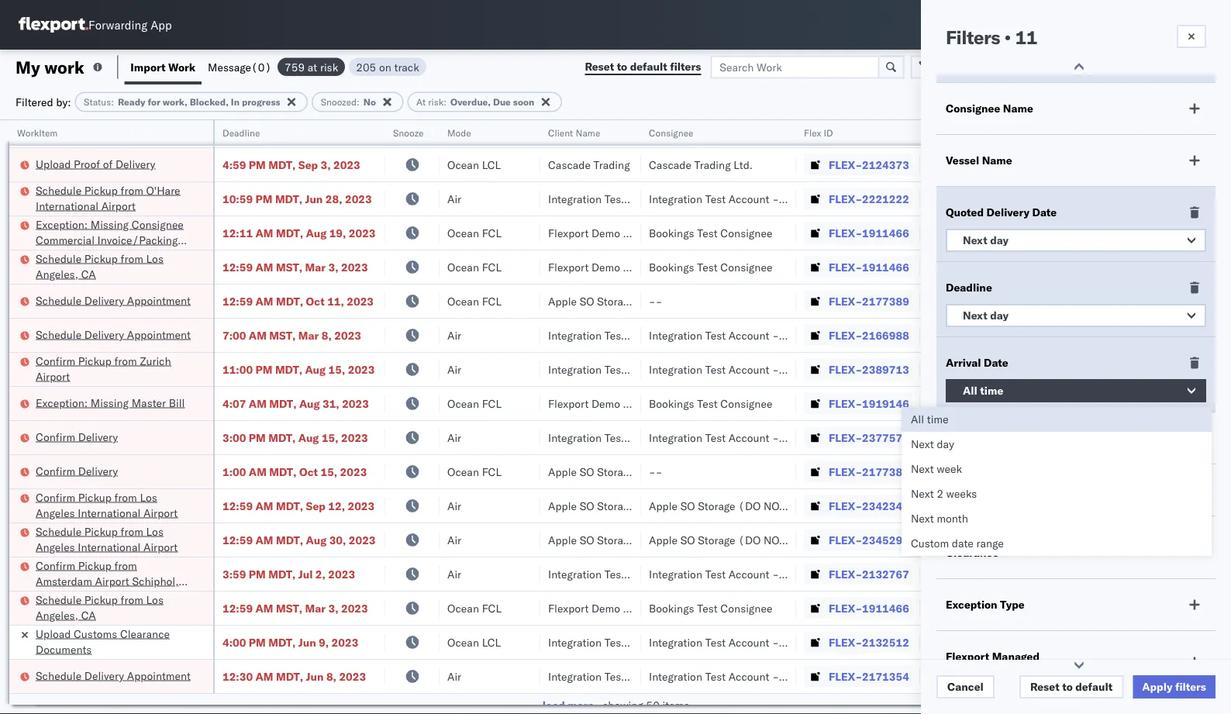Task type: describe. For each thing, give the bounding box(es) containing it.
1 vertical spatial type
[[1000, 598, 1025, 611]]

10 resize handle column header from the left
[[1204, 120, 1222, 714]]

schedule delivery appointment button for 12:30 am mdt, jun 8, 2023
[[36, 668, 191, 685]]

flex-2132512
[[829, 636, 910, 649]]

status
[[84, 96, 111, 108]]

commercial
[[36, 233, 95, 247]]

1 vertical spatial risk
[[428, 96, 444, 108]]

1 horizontal spatial deadline
[[946, 281, 992, 294]]

Search Shipments (/) text field
[[934, 13, 1084, 36]]

am right 4:07
[[249, 397, 267, 410]]

flex-1911466 for exception: missing consignee commercial invoice/packing list button
[[829, 226, 910, 240]]

flex-2389713
[[829, 363, 910, 376]]

clearance inside ready for customs clearance
[[946, 546, 999, 560]]

hong for 12:59 am mdt, oct 11, 2023
[[928, 294, 955, 308]]

time for list box containing all time
[[927, 413, 949, 426]]

karl for 7:00 am mst, mar 8, 2023
[[782, 328, 802, 342]]

ocean lcl for 4:00 pm mdt, jun 9, 2023
[[447, 636, 501, 649]]

next down quoted
[[963, 233, 988, 247]]

import work button
[[124, 50, 202, 85]]

50
[[646, 699, 660, 712]]

0 vertical spatial date
[[1033, 206, 1057, 219]]

numbers
[[1083, 133, 1122, 145]]

2023 up 11:00 pm mdt, aug 15, 2023
[[334, 328, 361, 342]]

flex id
[[804, 127, 833, 138]]

3, for 1st schedule pickup from los angeles, ca button from the top of the page's schedule pickup from los angeles, ca "link"
[[328, 260, 339, 274]]

international up all time 'button'
[[1017, 328, 1080, 342]]

4 fcl from the top
[[482, 397, 502, 410]]

2023 right 2,
[[328, 567, 355, 581]]

flex-2177389 for 1:00 am mdt, oct 15, 2023
[[829, 465, 910, 478]]

3 : from the left
[[444, 96, 447, 108]]

2 schedule pickup from los angeles, ca from the top
[[36, 593, 164, 622]]

name for consignee name
[[1003, 102, 1034, 115]]

schedule delivery appointment for 12:30 am mdt, jun 8, 2023
[[36, 669, 191, 682]]

759
[[285, 60, 305, 74]]

filters inside button
[[670, 60, 701, 73]]

confirm for los
[[36, 491, 75, 504]]

mdt, for 3:59 pm mdt, jul 2, 2023
[[268, 567, 296, 581]]

pm for 10:59
[[256, 192, 273, 206]]

delivery inside 'flexport managed delivery'
[[946, 661, 989, 674]]

exception: for exception: missing consignee commercial invoice/packing list
[[36, 218, 88, 231]]

container numbers button
[[1076, 117, 1161, 145]]

lagerfeld for 12:30 am mdt, jun 8, 2023
[[805, 670, 851, 683]]

1 horizontal spatial work
[[946, 483, 973, 497]]

lcl for 4:00 pm mdt, jun 9, 2023
[[482, 636, 501, 649]]

7 flex- from the top
[[829, 328, 862, 342]]

at risk : overdue, due soon
[[416, 96, 535, 108]]

actions
[[1185, 127, 1217, 138]]

1911466 for 1st schedule pickup from los angeles, ca button from the top of the page's schedule pickup from los angeles, ca "link"
[[862, 260, 910, 274]]

deadline inside button
[[223, 127, 260, 138]]

bicu1234565, demu123256 for schedule pickup from los angeles, ca "link" for 2nd schedule pickup from los angeles, ca button from the top of the page
[[1083, 601, 1232, 615]]

air for 3:00 pm mdt, aug 15, 2023
[[447, 431, 462, 444]]

3 flex- from the top
[[829, 192, 862, 206]]

weeks
[[947, 487, 977, 501]]

so for 1:00 am mdt, oct 15, 2023
[[580, 465, 594, 478]]

reset to default button
[[1020, 675, 1124, 699]]

aug for 3:00 pm mdt, aug 15, 2023
[[298, 431, 319, 444]]

next left 2
[[911, 487, 934, 501]]

airport inside confirm pickup from zurich airport
[[36, 370, 70, 383]]

2345290
[[862, 533, 910, 547]]

3 flexport demo consignee from the top
[[548, 397, 675, 410]]

my work
[[16, 56, 84, 78]]

shanghai, for flex-1919146
[[928, 397, 978, 410]]

5 ocean from the top
[[447, 397, 479, 410]]

overdue,
[[451, 96, 491, 108]]

customs for ocean lcl
[[74, 627, 117, 641]]

1 schedule pickup from los angeles, ca button from the top
[[36, 251, 193, 283]]

reset to default filters button
[[576, 55, 711, 79]]

next week
[[911, 462, 962, 476]]

os
[[1188, 19, 1203, 31]]

mst, for 1st schedule pickup from los angeles, ca button from the top of the page's schedule pickup from los angeles, ca "link"
[[276, 260, 303, 274]]

flex-2177389 for 12:59 am mdt, oct 11, 2023
[[829, 294, 910, 308]]

ocean for 1st schedule pickup from los angeles, ca button from the top of the page's schedule pickup from los angeles, ca "link"
[[447, 260, 479, 274]]

jun for 8,
[[306, 670, 324, 683]]

reset to default filters
[[585, 60, 701, 73]]

14 flex- from the top
[[829, 567, 862, 581]]

zurich
[[140, 354, 171, 368]]

jun for 28,
[[305, 192, 323, 206]]

use) for 12:59 am mdt, sep 12, 2023
[[687, 499, 715, 513]]

account for 7:00 am mst, mar 8, 2023
[[729, 328, 770, 342]]

1919146
[[862, 397, 910, 410]]

am for schedule pickup from los angeles, ca "link" for 2nd schedule pickup from los angeles, ca button from the top of the page
[[256, 601, 273, 615]]

2023 up 28,
[[333, 158, 360, 171]]

workitem button
[[9, 123, 198, 139]]

: for status
[[111, 96, 114, 108]]

cascade for cascade trading ltd.
[[649, 158, 692, 171]]

from for 1st schedule pickup from los angeles, ca button from the top of the page's schedule pickup from los angeles, ca "link"
[[121, 252, 143, 265]]

19,
[[329, 226, 346, 240]]

sep for 12,
[[306, 499, 326, 513]]

next up arrival date
[[963, 309, 988, 322]]

los for schedule pickup from los angeles international airport button on the bottom of the page
[[146, 525, 164, 538]]

0 vertical spatial type
[[1002, 483, 1027, 497]]

13 flex- from the top
[[829, 533, 862, 547]]

flexport demo consignee for exception: missing consignee commercial invoice/packing list link
[[548, 226, 675, 240]]

arrival
[[946, 356, 981, 370]]

11
[[1015, 26, 1038, 49]]

8, for mar
[[322, 328, 332, 342]]

departure port
[[928, 127, 991, 138]]

shanghai, china for flex-1919146
[[928, 397, 1009, 410]]

4 flex- from the top
[[829, 226, 862, 240]]

storage for 1:00 am mdt, oct 15, 2023
[[597, 465, 635, 478]]

2 next day button from the top
[[946, 304, 1207, 327]]

upload for 4:00 pm mdt, jun 9, 2023
[[36, 627, 71, 641]]

11 flex- from the top
[[829, 465, 862, 478]]

schedule delivery appointment for 7:00 am mst, mar 8, 2023
[[36, 328, 191, 341]]

sep for 3,
[[298, 158, 318, 171]]

1 bookings from the top
[[649, 226, 695, 240]]

vessel
[[946, 154, 980, 167]]

2 schedule pickup from los angeles, ca button from the top
[[36, 592, 193, 625]]

more
[[568, 699, 594, 712]]

time for all time 'button'
[[980, 384, 1004, 397]]

so for 12:59 am mdt, aug 30, 2023
[[580, 533, 594, 547]]

resize handle column header for container numbers
[[1158, 120, 1176, 714]]

work inside import work "button"
[[168, 60, 195, 74]]

range
[[977, 537, 1004, 550]]

pickup for confirm pickup from los angeles international airport button on the bottom
[[78, 491, 112, 504]]

lcl for 4:59 pm mdt, sep 3, 2023
[[482, 158, 501, 171]]

integration for 11:00 pm mdt, aug 15, 2023
[[649, 363, 703, 376]]

5 flex- from the top
[[829, 260, 862, 274]]

2023 right 28,
[[345, 192, 372, 206]]

upload customs clearance documents link for 7:00 am mst, mar 11, 2023
[[36, 114, 193, 145]]

15 flex- from the top
[[829, 601, 862, 615]]

mdt, for 12:59 am mdt, aug 30, 2023
[[276, 533, 303, 547]]

confirm pickup from los angeles international airport
[[36, 491, 178, 520]]

2377570
[[862, 431, 910, 444]]

confirm delivery link for second confirm delivery button from the top of the page
[[36, 463, 118, 479]]

3 demo from the top
[[592, 397, 620, 410]]

pm for 4:59
[[249, 158, 266, 171]]

lagerfeld for 4:00 pm mdt, jun 9, 2023
[[805, 636, 851, 649]]

exception: missing consignee commercial invoice/packing list button
[[36, 217, 193, 262]]

arrival date
[[946, 356, 1009, 370]]

2 bookings from the top
[[649, 260, 695, 274]]

2023 right 19, on the top
[[349, 226, 376, 240]]

11:00
[[223, 363, 253, 376]]

4:07
[[223, 397, 246, 410]]

mdt, for 4:59 pm mdt, sep 3, 2023
[[268, 158, 296, 171]]

flex-2132767
[[829, 567, 910, 581]]

4:07 am mdt, aug 31, 2023
[[223, 397, 369, 410]]

2023 up 7:00 am mst, mar 8, 2023
[[347, 294, 374, 308]]

0 vertical spatial ready
[[118, 96, 145, 108]]

next up next week
[[911, 437, 934, 451]]

filtered by:
[[16, 95, 71, 109]]

4:00
[[223, 636, 246, 649]]

demo for 1st schedule pickup from los angeles, ca button from the top of the page's schedule pickup from los angeles, ca "link"
[[592, 260, 620, 274]]

2023 down snoozed : no
[[341, 124, 368, 137]]

filters inside button
[[1176, 680, 1207, 694]]

apply filters
[[1143, 680, 1207, 694]]

from for schedule pickup from los angeles international airport link
[[121, 525, 143, 538]]

quoted
[[946, 206, 984, 219]]

mar up '4:59 pm mdt, sep 3, 2023'
[[298, 124, 319, 137]]

filtered
[[16, 95, 53, 109]]

flex-2124373
[[829, 158, 910, 171]]

apple for 12:59 am mdt, oct 11, 2023
[[548, 294, 577, 308]]

2 confirm delivery button from the top
[[36, 463, 118, 480]]

flex id button
[[796, 123, 905, 139]]

schedule delivery appointment for 12:59 am mdt, oct 11, 2023
[[36, 294, 191, 307]]

integration for 12:30 am mdt, jun 8, 2023
[[649, 670, 703, 683]]

2023 down 4:00 pm mdt, jun 9, 2023
[[339, 670, 366, 683]]

trading for cascade trading ltd.
[[695, 158, 731, 171]]

pickup for confirm pickup from amsterdam airport schiphol, haarlemmermeer, netherlands "button"
[[78, 559, 112, 572]]

10 flex- from the top
[[829, 431, 862, 444]]

by:
[[56, 95, 71, 109]]

2023 right 9,
[[332, 636, 359, 649]]

all time button
[[946, 379, 1207, 402]]

haarlemmermeer,
[[36, 590, 124, 603]]

international inside the confirm pickup from los angeles international airport
[[78, 506, 141, 520]]

file
[[967, 60, 986, 74]]

confirm pickup from zurich airport button
[[36, 353, 193, 386]]

pm for 4:00
[[249, 636, 266, 649]]

4 bookings from the top
[[649, 601, 695, 615]]

list
[[36, 249, 54, 262]]

flexport. image
[[19, 17, 88, 33]]

list box containing all time
[[902, 407, 1212, 556]]

12:11 am mdt, aug 19, 2023
[[223, 226, 376, 240]]

integration test account - karl lagerfeld for 12:30 am mdt, jun 8, 2023
[[649, 670, 851, 683]]

day for 1st next day button from the top of the page
[[990, 233, 1009, 247]]

batch action
[[1145, 60, 1213, 74]]

3 bookings test consignee from the top
[[649, 397, 773, 410]]

12:59 am mdt, aug 30, 2023
[[223, 533, 376, 547]]

forwarding
[[88, 17, 148, 32]]

2342347
[[862, 499, 910, 513]]

load
[[543, 699, 565, 712]]

air for 10:59 pm mdt, jun 28, 2023
[[447, 192, 462, 206]]

apply filters button
[[1133, 675, 1216, 699]]

0 vertical spatial risk
[[320, 60, 338, 74]]

2023 right 31,
[[342, 397, 369, 410]]

master
[[132, 396, 166, 409]]

2389713
[[862, 363, 910, 376]]

759 at risk
[[285, 60, 338, 74]]

airport inside confirm pickup from amsterdam airport schiphol, haarlemmermeer, netherlands
[[95, 574, 129, 588]]

name for vessel name
[[982, 154, 1013, 167]]

hong for 1:00 am mdt, oct 15, 2023
[[928, 465, 955, 478]]

storage for 12:59 am mdt, aug 30, 2023
[[597, 533, 635, 547]]

cascade trading
[[548, 158, 630, 171]]

12:11
[[223, 226, 253, 240]]

exception
[[946, 598, 998, 611]]

mbl/maw button
[[1176, 123, 1232, 139]]

deadline button
[[215, 123, 370, 139]]

upload proof of delivery button
[[36, 156, 155, 173]]

3 fcl from the top
[[482, 294, 502, 308]]

cancel
[[948, 680, 984, 694]]

international inside schedule pickup from o'hare international airport
[[36, 199, 99, 212]]

international left numbers
[[1017, 124, 1080, 137]]

demu123256 for exception: missing consignee commercial invoice/packing list link
[[1162, 226, 1232, 239]]

integration test account - karl lagerfeld for 4:00 pm mdt, jun 9, 2023
[[649, 636, 851, 649]]

invoice/packing
[[97, 233, 178, 247]]

apple so storage (do not use) for 12:59 am mdt, aug 30, 2023
[[548, 533, 715, 547]]

8 flex- from the top
[[829, 363, 862, 376]]

7:00 am mst, mar 11, 2023
[[223, 124, 368, 137]]

schedule for schedule delivery appointment link related to 7:00
[[36, 328, 82, 341]]

apple for 12:59 am mdt, sep 12, 2023
[[548, 499, 577, 513]]

integration for 4:00 pm mdt, jun 9, 2023
[[649, 636, 703, 649]]

schedule pickup from o'hare international airport
[[36, 183, 180, 212]]

next left week
[[911, 462, 934, 476]]

bicu1234565, for schedule pickup from los angeles, ca "link" for 2nd schedule pickup from los angeles, ca button from the top of the page
[[1083, 601, 1160, 615]]

upload proof of delivery
[[36, 157, 155, 171]]

bicu1234565, demu123256 for 1st schedule pickup from los angeles, ca button from the top of the page's schedule pickup from los angeles, ca "link"
[[1083, 260, 1232, 273]]

2 confirm from the top
[[36, 430, 75, 444]]

2023 right 12,
[[348, 499, 375, 513]]

ca for schedule pickup from los angeles, ca "link" for 2nd schedule pickup from los angeles, ca button from the top of the page
[[81, 608, 96, 622]]

6 flex- from the top
[[829, 294, 862, 308]]

4 ocean fcl from the top
[[447, 397, 502, 410]]

2023 down "4:07 am mdt, aug 31, 2023"
[[341, 431, 368, 444]]

1911466 for exception: missing consignee commercial invoice/packing list link
[[862, 226, 910, 240]]

message (0)
[[208, 60, 271, 74]]

am for confirm pickup from los angeles international airport link
[[256, 499, 273, 513]]

work item type
[[946, 483, 1027, 497]]

1 schedule pickup from los angeles, ca from the top
[[36, 252, 164, 281]]

client
[[548, 127, 573, 138]]

air for 7:00 am mst, mar 11, 2023
[[447, 124, 462, 137]]

custom
[[911, 537, 949, 550]]

los for 2nd schedule pickup from los angeles, ca button from the top of the page
[[146, 593, 164, 606]]

2023 right 30, on the bottom left
[[349, 533, 376, 547]]

airport inside schedule pickup from o'hare international airport
[[101, 199, 136, 212]]

next day for second next day button
[[963, 309, 1009, 322]]

angeles, for schedule pickup from los angeles, ca "link" for 2nd schedule pickup from los angeles, ca button from the top of the page
[[36, 608, 78, 622]]

2023 up 12,
[[340, 465, 367, 478]]

upload proof of delivery link
[[36, 156, 155, 172]]

my
[[16, 56, 40, 78]]

not for 1:00 am mdt, oct 15, 2023
[[663, 465, 685, 478]]

30,
[[329, 533, 346, 547]]

2023 down 30, on the bottom left
[[341, 601, 368, 615]]

showing
[[603, 699, 644, 712]]

showing 50 items
[[603, 699, 690, 712]]

operator
[[946, 431, 993, 445]]

8 ocean from the top
[[447, 636, 479, 649]]

consignee inside exception: missing consignee commercial invoice/packing list
[[132, 218, 184, 231]]

bill
[[169, 396, 185, 409]]

container numbers
[[1083, 121, 1125, 145]]

mst, up '4:59 pm mdt, sep 3, 2023'
[[269, 124, 296, 137]]

angeles for schedule pickup from los angeles international airport
[[36, 540, 75, 554]]

pickup for 2nd schedule pickup from los angeles, ca button from the top of the page
[[84, 593, 118, 606]]

on
[[379, 60, 391, 74]]

account for 3:00 pm mdt, aug 15, 2023
[[729, 431, 770, 444]]

client name button
[[541, 123, 626, 139]]

schedule pickup from o'hare international airport link
[[36, 183, 193, 214]]

0 horizontal spatial date
[[984, 356, 1009, 370]]

work,
[[163, 96, 187, 108]]

snooze
[[393, 127, 424, 138]]

shanghai, china for flex-2132512
[[928, 636, 1009, 649]]



Task type: locate. For each thing, give the bounding box(es) containing it.
to inside button
[[1063, 680, 1073, 694]]

mdt, down 10:59 pm mdt, jun 28, 2023
[[276, 226, 303, 240]]

0 vertical spatial 12:59 am mst, mar 3, 2023
[[223, 260, 368, 274]]

schedule pickup from los angeles international airport link
[[36, 524, 193, 555]]

all time
[[963, 384, 1004, 397], [911, 413, 949, 426]]

8, up 11:00 pm mdt, aug 15, 2023
[[322, 328, 332, 342]]

schedule pickup from los angeles international airport
[[36, 525, 178, 554]]

clearance for air
[[120, 115, 170, 129]]

0 vertical spatial exception:
[[36, 218, 88, 231]]

5 ocean fcl from the top
[[447, 465, 502, 478]]

0 vertical spatial hong kong
[[928, 294, 983, 308]]

pm right the 3:59
[[249, 567, 266, 581]]

cascade down consignee button
[[649, 158, 692, 171]]

mar up 11:00 pm mdt, aug 15, 2023
[[298, 328, 319, 342]]

exception: inside exception: missing consignee commercial invoice/packing list
[[36, 218, 88, 231]]

upload customs clearance documents link down haarlemmermeer,
[[36, 626, 193, 657]]

1 vertical spatial customs
[[1001, 535, 1046, 549]]

schedule pickup from los angeles, ca down amsterdam
[[36, 593, 164, 622]]

flex-2166988 up flex-2124373 in the right top of the page
[[829, 124, 910, 137]]

flex-2177389 up 'flex-2342347'
[[829, 465, 910, 478]]

1 vertical spatial name
[[576, 127, 600, 138]]

2 schedule delivery appointment button from the top
[[36, 327, 191, 344]]

airport inside schedule pickup from los angeles international airport
[[143, 540, 178, 554]]

2177389 up 2389713
[[862, 294, 910, 308]]

2 schedule delivery appointment from the top
[[36, 328, 191, 341]]

1 vertical spatial appointment
[[127, 328, 191, 341]]

0 vertical spatial angeles,
[[36, 267, 78, 281]]

apple so storage (do not use) for 12:59 am mdt, oct 11, 2023
[[548, 294, 715, 308]]

1 flex-2166988 from the top
[[829, 124, 910, 137]]

missing for master
[[91, 396, 129, 409]]

1 vertical spatial shanghai,
[[928, 636, 978, 649]]

2 vertical spatial appointment
[[127, 669, 191, 682]]

9 flex- from the top
[[829, 397, 862, 410]]

confirm delivery for the confirm delivery link corresponding to second confirm delivery button from the top of the page
[[36, 464, 118, 478]]

from inside schedule pickup from o'hare international airport
[[121, 183, 143, 197]]

1 ningbo from the top
[[928, 226, 964, 240]]

0 vertical spatial filters
[[670, 60, 701, 73]]

lagerfeld up flex-2389713
[[805, 328, 851, 342]]

time inside list box
[[927, 413, 949, 426]]

0 vertical spatial documents
[[36, 131, 92, 144]]

6 resize handle column header from the left
[[778, 120, 796, 714]]

2 1911466 from the top
[[862, 260, 910, 274]]

account for 3:59 pm mdt, jul 2, 2023
[[729, 567, 770, 581]]

integration for 3:00 pm mdt, aug 15, 2023
[[649, 431, 703, 444]]

2 documents from the top
[[36, 643, 92, 656]]

1 vertical spatial work
[[946, 483, 973, 497]]

filters
[[946, 26, 1000, 49]]

3 confirm from the top
[[36, 464, 75, 478]]

los inside schedule pickup from los angeles international airport
[[146, 525, 164, 538]]

2 lcl from the top
[[482, 636, 501, 649]]

4 flexport demo consignee from the top
[[548, 601, 675, 615]]

name right client
[[576, 127, 600, 138]]

lagerfeld down flex-2132512
[[805, 670, 851, 683]]

2 missing from the top
[[91, 396, 129, 409]]

confirm inside confirm pickup from amsterdam airport schiphol, haarlemmermeer, netherlands
[[36, 559, 75, 572]]

upload customs clearance documents for 7:00 am mst, mar 11, 2023
[[36, 115, 170, 144]]

(0)
[[251, 60, 271, 74]]

flexport inside 'flexport managed delivery'
[[946, 650, 990, 663]]

integration test account - swarovski
[[649, 192, 832, 206]]

deadline down in
[[223, 127, 260, 138]]

0 vertical spatial 8,
[[322, 328, 332, 342]]

trading
[[594, 158, 630, 171], [695, 158, 731, 171]]

0 vertical spatial schedule delivery appointment button
[[36, 293, 191, 310]]

2 ocean fcl from the top
[[447, 260, 502, 274]]

1 vertical spatial 12:59 am mst, mar 3, 2023
[[223, 601, 368, 615]]

oct up 12:59 am mdt, sep 12, 2023
[[299, 465, 318, 478]]

1 vertical spatial upload customs clearance documents
[[36, 627, 170, 656]]

1 ocean lcl from the top
[[447, 158, 501, 171]]

0 vertical spatial shanghai, china
[[928, 397, 1009, 410]]

pudong up arrival date
[[977, 328, 1014, 342]]

next day up arrival date
[[963, 309, 1009, 322]]

am right the 12:11
[[256, 226, 273, 240]]

schedule delivery appointment button for 12:59 am mdt, oct 11, 2023
[[36, 293, 191, 310]]

0 vertical spatial next day button
[[946, 229, 1207, 252]]

2 flex- from the top
[[829, 158, 862, 171]]

aug up 31,
[[305, 363, 326, 376]]

3, down 19, on the top
[[328, 260, 339, 274]]

0 horizontal spatial time
[[927, 413, 949, 426]]

for
[[981, 535, 998, 549]]

hong kong up the weeks
[[928, 465, 983, 478]]

1 vertical spatial day
[[990, 309, 1009, 322]]

3 ocean fcl from the top
[[447, 294, 502, 308]]

exception: for exception: missing master bill
[[36, 396, 88, 409]]

1 vertical spatial lcl
[[482, 636, 501, 649]]

2 resize handle column header from the left
[[367, 120, 385, 714]]

1 horizontal spatial reset
[[1031, 680, 1060, 694]]

5 fcl from the top
[[482, 465, 502, 478]]

appointment for 7:00 am mst, mar 8, 2023
[[127, 328, 191, 341]]

next up custom
[[911, 512, 934, 525]]

flexport demo consignee
[[548, 226, 675, 240], [548, 260, 675, 274], [548, 397, 675, 410], [548, 601, 675, 615]]

pickup up schedule pickup from los angeles international airport
[[78, 491, 112, 504]]

consignee button
[[641, 123, 781, 139]]

1 vertical spatial angeles
[[36, 540, 75, 554]]

2023
[[341, 124, 368, 137], [333, 158, 360, 171], [345, 192, 372, 206], [349, 226, 376, 240], [341, 260, 368, 274], [347, 294, 374, 308], [334, 328, 361, 342], [348, 363, 375, 376], [342, 397, 369, 410], [341, 431, 368, 444], [340, 465, 367, 478], [348, 499, 375, 513], [349, 533, 376, 547], [328, 567, 355, 581], [341, 601, 368, 615], [332, 636, 359, 649], [339, 670, 366, 683]]

1 vertical spatial confirm delivery button
[[36, 463, 118, 480]]

1 schedule delivery appointment button from the top
[[36, 293, 191, 310]]

los inside the confirm pickup from los angeles international airport
[[140, 491, 157, 504]]

2 appointment from the top
[[127, 328, 191, 341]]

1 horizontal spatial :
[[357, 96, 360, 108]]

10:59 pm mdt, jun 28, 2023
[[223, 192, 372, 206]]

2023 down 19, on the top
[[341, 260, 368, 274]]

3 12:59 from the top
[[223, 499, 253, 513]]

12:59 am mdt, oct 11, 2023
[[223, 294, 374, 308]]

blocked,
[[190, 96, 229, 108]]

2 vertical spatial ningbo
[[928, 601, 964, 615]]

1 vertical spatial 8,
[[326, 670, 337, 683]]

1 confirm from the top
[[36, 354, 75, 368]]

17 flex- from the top
[[829, 670, 862, 683]]

bicu1234565, demu123256
[[1083, 226, 1232, 239], [1083, 260, 1232, 273], [1083, 601, 1232, 615]]

0 vertical spatial schedule pickup from los angeles, ca link
[[36, 251, 193, 282]]

from inside confirm pickup from zurich airport
[[114, 354, 137, 368]]

time inside 'button'
[[980, 384, 1004, 397]]

confirm inside confirm pickup from zurich airport
[[36, 354, 75, 368]]

exception
[[989, 60, 1040, 74]]

bicu1234565,
[[1083, 226, 1160, 239], [1083, 260, 1160, 273], [1083, 601, 1160, 615]]

shanghai for 12:59 am mdt, aug 30, 2023
[[928, 533, 974, 547]]

1 shanghai, from the top
[[928, 397, 978, 410]]

type right exception on the bottom of the page
[[1000, 598, 1025, 611]]

2 : from the left
[[357, 96, 360, 108]]

default inside button
[[1076, 680, 1113, 694]]

0 horizontal spatial trading
[[594, 158, 630, 171]]

ca down exception: missing consignee commercial invoice/packing list at the top left of page
[[81, 267, 96, 281]]

schedule for schedule pickup from los angeles, ca "link" for 2nd schedule pickup from los angeles, ca button from the top of the page
[[36, 593, 82, 606]]

oct
[[306, 294, 325, 308], [299, 465, 318, 478]]

12:59 am mdt, sep 12, 2023
[[223, 499, 375, 513]]

am for schedule delivery appointment link for 12:30
[[256, 670, 273, 683]]

1 vertical spatial bicu1234565, demu123256
[[1083, 260, 1232, 273]]

aug for 4:07 am mdt, aug 31, 2023
[[299, 397, 320, 410]]

2 karl from the top
[[782, 328, 802, 342]]

clearance
[[120, 115, 170, 129], [946, 546, 999, 560], [120, 627, 170, 641]]

confirm for amsterdam
[[36, 559, 75, 572]]

12,
[[328, 499, 345, 513]]

16 flex- from the top
[[829, 636, 862, 649]]

filters • 11
[[946, 26, 1038, 49]]

integration test account - karl lagerfeld for 7:00 am mst, mar 11, 2023
[[649, 124, 851, 137]]

international inside schedule pickup from los angeles international airport
[[78, 540, 141, 554]]

12 flex- from the top
[[829, 499, 862, 513]]

3 bookings from the top
[[649, 397, 695, 410]]

1 hong from the top
[[928, 294, 955, 308]]

2 upload customs clearance documents link from the top
[[36, 626, 193, 657]]

next day for 1st next day button from the top of the page
[[963, 233, 1009, 247]]

2 12:59 am mst, mar 3, 2023 from the top
[[223, 601, 368, 615]]

os button
[[1177, 7, 1213, 43]]

workitem
[[17, 127, 58, 138]]

international right range
[[1017, 533, 1080, 547]]

am up 11:00
[[249, 328, 267, 342]]

0 horizontal spatial cascade
[[548, 158, 591, 171]]

upload left 'proof'
[[36, 157, 71, 171]]

11:00 pm mdt, aug 15, 2023
[[223, 363, 375, 376]]

flex-2166988 for 7:00 am mst, mar 8, 2023
[[829, 328, 910, 342]]

1 vertical spatial to
[[1063, 680, 1073, 694]]

2 vertical spatial clearance
[[120, 627, 170, 641]]

air
[[447, 124, 462, 137], [447, 192, 462, 206], [447, 328, 462, 342], [447, 363, 462, 376], [447, 431, 462, 444], [447, 499, 462, 513], [447, 533, 462, 547], [447, 567, 462, 581], [447, 670, 462, 683]]

2 vertical spatial customs
[[74, 627, 117, 641]]

mdt, for 1:00 am mdt, oct 15, 2023
[[269, 465, 297, 478]]

china
[[980, 397, 1009, 410], [980, 636, 1009, 649]]

4 demo from the top
[[592, 601, 620, 615]]

schedule for schedule pickup from o'hare international airport link
[[36, 183, 82, 197]]

2 vertical spatial 1911466
[[862, 601, 910, 615]]

0 horizontal spatial risk
[[320, 60, 338, 74]]

1 vertical spatial 11,
[[327, 294, 344, 308]]

day for second next day button
[[990, 309, 1009, 322]]

fcl for exception: missing consignee commercial invoice/packing list button
[[482, 226, 502, 240]]

pm for 11:00
[[256, 363, 273, 376]]

jun for 9,
[[298, 636, 316, 649]]

5 schedule from the top
[[36, 525, 82, 538]]

6 fcl from the top
[[482, 601, 502, 615]]

next day inside list box
[[911, 437, 955, 451]]

shanghai, china up the operator
[[928, 397, 1009, 410]]

bookings test consignee for exception: missing consignee commercial invoice/packing list link
[[649, 226, 773, 240]]

2177389 down 2377570
[[862, 465, 910, 478]]

shanghai pudong international airport for 7:00 am mst, mar 8, 2023
[[928, 328, 1117, 342]]

2 exception: from the top
[[36, 396, 88, 409]]

0 vertical spatial missing
[[91, 218, 129, 231]]

1 vertical spatial date
[[984, 356, 1009, 370]]

china for flex-2132512
[[980, 636, 1009, 649]]

1 1911466 from the top
[[862, 226, 910, 240]]

lagerfeld up flex-2124373 in the right top of the page
[[805, 124, 851, 137]]

apple so storage (do not use) for 12:59 am mdt, sep 12, 2023
[[548, 499, 715, 513]]

2 7:00 from the top
[[223, 328, 246, 342]]

2166988 for 7:00 am mst, mar 11, 2023
[[862, 124, 910, 137]]

0 vertical spatial 2166988
[[862, 124, 910, 137]]

(do
[[638, 294, 660, 308], [638, 465, 660, 478], [638, 499, 660, 513], [738, 499, 761, 513], [638, 533, 660, 547], [738, 533, 761, 547]]

date
[[1033, 206, 1057, 219], [984, 356, 1009, 370]]

account for 4:00 pm mdt, jun 9, 2023
[[729, 636, 770, 649]]

1 vertical spatial angeles,
[[36, 608, 78, 622]]

12:59 for schedule delivery appointment link corresponding to 12:59
[[223, 294, 253, 308]]

load more
[[543, 699, 594, 712]]

1 vertical spatial schedule pickup from los angeles, ca button
[[36, 592, 193, 625]]

upload for 7:00 am mst, mar 11, 2023
[[36, 115, 71, 129]]

shanghai pudong international airport for 7:00 am mst, mar 11, 2023
[[928, 124, 1117, 137]]

1:00
[[223, 465, 246, 478]]

next day button
[[946, 229, 1207, 252], [946, 304, 1207, 327]]

type right item
[[1002, 483, 1027, 497]]

ready for customs clearance
[[946, 535, 1046, 560]]

upload customs clearance documents down haarlemmermeer,
[[36, 627, 170, 656]]

0 vertical spatial 11,
[[322, 124, 339, 137]]

mdt, down the 3:00 pm mdt, aug 15, 2023
[[269, 465, 297, 478]]

all time for all time 'button'
[[963, 384, 1004, 397]]

3 resize handle column header from the left
[[421, 120, 440, 714]]

reset inside button
[[1031, 680, 1060, 694]]

customs inside ready for customs clearance
[[1001, 535, 1046, 549]]

1 flex-1911466 from the top
[[829, 226, 910, 240]]

2166988 for 7:00 am mst, mar 8, 2023
[[862, 328, 910, 342]]

upload inside button
[[36, 157, 71, 171]]

angeles inside schedule pickup from los angeles international airport
[[36, 540, 75, 554]]

2 ningbo from the top
[[928, 260, 964, 274]]

0 vertical spatial ningbo
[[928, 226, 964, 240]]

demo for exception: missing consignee commercial invoice/packing list link
[[592, 226, 620, 240]]

confirm pickup from zurich airport link
[[36, 353, 193, 384]]

to inside button
[[617, 60, 628, 73]]

los for 1st schedule pickup from los angeles, ca button from the top of the page
[[146, 252, 164, 265]]

schedule inside schedule pickup from los angeles international airport
[[36, 525, 82, 538]]

ocean lcl
[[447, 158, 501, 171], [447, 636, 501, 649]]

2 shanghai pudong international airport from the top
[[928, 328, 1117, 342]]

confirm pickup from amsterdam airport schiphol, haarlemmermeer, netherlands button
[[36, 558, 193, 603]]

1 horizontal spatial to
[[1063, 680, 1073, 694]]

2 confirm delivery link from the top
[[36, 463, 118, 479]]

0 vertical spatial flex-2177389
[[829, 294, 910, 308]]

kong for 12:59 am mdt, oct 11, 2023
[[957, 294, 983, 308]]

all time up the operator
[[911, 413, 949, 426]]

am right the 1:00
[[249, 465, 267, 478]]

next day button up all time 'button'
[[946, 304, 1207, 327]]

1 vertical spatial confirm delivery link
[[36, 463, 118, 479]]

1:00 am mdt, oct 15, 2023
[[223, 465, 367, 478]]

default inside button
[[630, 60, 668, 73]]

ocean for the upload proof of delivery link
[[447, 158, 479, 171]]

2 fcl from the top
[[482, 260, 502, 274]]

205 on track
[[356, 60, 419, 74]]

mdt, for 4:07 am mdt, aug 31, 2023
[[269, 397, 297, 410]]

1 confirm delivery button from the top
[[36, 429, 118, 446]]

0 vertical spatial 1911466
[[862, 226, 910, 240]]

pickup inside confirm pickup from zurich airport
[[78, 354, 112, 368]]

1 vertical spatial sep
[[306, 499, 326, 513]]

bookings
[[649, 226, 695, 240], [649, 260, 695, 274], [649, 397, 695, 410], [649, 601, 695, 615]]

15, up 31,
[[328, 363, 345, 376]]

mdt, up 7:00 am mst, mar 8, 2023
[[276, 294, 303, 308]]

1 vertical spatial next day
[[963, 309, 1009, 322]]

2 vertical spatial schedule delivery appointment button
[[36, 668, 191, 685]]

demu123256
[[1162, 226, 1232, 239], [1162, 260, 1232, 273], [1162, 601, 1232, 615]]

12:59 down the 1:00
[[223, 499, 253, 513]]

2023 up "4:07 am mdt, aug 31, 2023"
[[348, 363, 375, 376]]

7 ocean from the top
[[447, 601, 479, 615]]

ca for 1st schedule pickup from los angeles, ca button from the top of the page's schedule pickup from los angeles, ca "link"
[[81, 267, 96, 281]]

0 vertical spatial clearance
[[120, 115, 170, 129]]

mdt, up 1:00 am mdt, oct 15, 2023
[[268, 431, 296, 444]]

-
[[773, 124, 779, 137], [1184, 124, 1191, 137], [1191, 124, 1198, 137], [1184, 158, 1191, 171], [1191, 158, 1198, 171], [773, 192, 779, 206], [1184, 192, 1191, 206], [1191, 192, 1198, 206], [1184, 226, 1191, 240], [1191, 226, 1198, 240], [1184, 260, 1191, 274], [1191, 260, 1198, 274], [649, 294, 656, 308], [656, 294, 663, 308], [1184, 294, 1191, 308], [1191, 294, 1198, 308], [773, 328, 779, 342], [1184, 328, 1191, 342], [1191, 328, 1198, 342], [672, 363, 678, 376], [773, 363, 779, 376], [1184, 363, 1191, 376], [1191, 363, 1198, 376], [1184, 397, 1191, 410], [1191, 397, 1198, 410], [672, 431, 678, 444], [773, 431, 779, 444], [1184, 431, 1191, 444], [1191, 431, 1198, 444], [649, 465, 656, 478], [656, 465, 663, 478], [773, 567, 779, 581], [1184, 567, 1191, 581], [1191, 567, 1198, 581], [1184, 601, 1191, 615], [1191, 601, 1198, 615], [773, 636, 779, 649], [1184, 636, 1191, 649], [1191, 636, 1198, 649], [773, 670, 779, 683], [1184, 670, 1191, 683], [1191, 670, 1198, 683]]

missing for consignee
[[91, 218, 129, 231]]

from for confirm pickup from amsterdam airport schiphol, haarlemmermeer, netherlands link
[[114, 559, 137, 572]]

shanghai, for flex-2132512
[[928, 636, 978, 649]]

5 air from the top
[[447, 431, 462, 444]]

flex-2177389 up flex-2389713
[[829, 294, 910, 308]]

1 vertical spatial missing
[[91, 396, 129, 409]]

4 shanghai pudong international airport from the top
[[928, 533, 1117, 547]]

1 demo from the top
[[592, 226, 620, 240]]

2 lagerfeld from the top
[[805, 328, 851, 342]]

proof
[[74, 157, 100, 171]]

file exception
[[967, 60, 1040, 74]]

cascade trading ltd.
[[649, 158, 753, 171]]

0 vertical spatial schedule delivery appointment link
[[36, 293, 191, 308]]

angeles up amsterdam
[[36, 540, 75, 554]]

3 lagerfeld from the top
[[805, 567, 851, 581]]

karl for 7:00 am mst, mar 11, 2023
[[782, 124, 802, 137]]

netherlands
[[127, 590, 187, 603]]

am down progress
[[249, 124, 267, 137]]

2166988 up 2389713
[[862, 328, 910, 342]]

gvcu5265864
[[1083, 294, 1160, 307]]

1 schedule pickup from los angeles, ca link from the top
[[36, 251, 193, 282]]

so
[[580, 294, 594, 308], [580, 465, 594, 478], [580, 499, 594, 513], [681, 499, 695, 513], [580, 533, 594, 547], [681, 533, 695, 547]]

1 angeles from the top
[[36, 506, 75, 520]]

2 vertical spatial bicu1234565,
[[1083, 601, 1160, 615]]

china up the operator
[[980, 397, 1009, 410]]

0 vertical spatial kong
[[957, 294, 983, 308]]

1 vertical spatial bicu1234565,
[[1083, 260, 1160, 273]]

ocean fcl for 1st schedule pickup from los angeles, ca button from the top of the page
[[447, 260, 502, 274]]

1 vertical spatial time
[[927, 413, 949, 426]]

0 vertical spatial sep
[[298, 158, 318, 171]]

appointment
[[127, 294, 191, 307], [127, 328, 191, 341], [127, 669, 191, 682]]

confirm delivery link down exception: missing master bill button on the left of the page
[[36, 429, 118, 445]]

international down work item type at the right bottom
[[1017, 499, 1080, 513]]

1 2166988 from the top
[[862, 124, 910, 137]]

exception type
[[946, 598, 1025, 611]]

12:59 am mst, mar 3, 2023 up 12:59 am mdt, oct 11, 2023 on the top left
[[223, 260, 368, 274]]

2 horizontal spatial :
[[444, 96, 447, 108]]

0 vertical spatial upload customs clearance documents link
[[36, 114, 193, 145]]

vessel name
[[946, 154, 1013, 167]]

from for schedule pickup from los angeles, ca "link" for 2nd schedule pickup from los angeles, ca button from the top of the page
[[121, 593, 143, 606]]

delivery inside the upload proof of delivery link
[[116, 157, 155, 171]]

8 air from the top
[[447, 567, 462, 581]]

consignee name
[[946, 102, 1034, 115]]

pickup inside schedule pickup from los angeles international airport
[[84, 525, 118, 538]]

2 integration test account - karl lagerfeld from the top
[[649, 328, 851, 342]]

1 vertical spatial all
[[911, 413, 924, 426]]

all time for list box containing all time
[[911, 413, 949, 426]]

account
[[729, 124, 770, 137], [729, 192, 770, 206], [729, 328, 770, 342], [628, 363, 669, 376], [729, 363, 770, 376], [628, 431, 669, 444], [729, 431, 770, 444], [729, 567, 770, 581], [729, 636, 770, 649], [729, 670, 770, 683]]

kong up the arrival
[[957, 294, 983, 308]]

1 vertical spatial reset
[[1031, 680, 1060, 694]]

2177389 for 12:59 am mdt, oct 11, 2023
[[862, 294, 910, 308]]

schedule pickup from los angeles, ca button
[[36, 251, 193, 283], [36, 592, 193, 625]]

1 horizontal spatial trading
[[695, 158, 731, 171]]

id
[[824, 127, 833, 138]]

11, for mar
[[322, 124, 339, 137]]

resize handle column header for mode
[[522, 120, 541, 714]]

pudong for 12:59 am mdt, aug 30, 2023
[[977, 533, 1014, 547]]

hong up 2
[[928, 465, 955, 478]]

angeles inside the confirm pickup from los angeles international airport
[[36, 506, 75, 520]]

2 bicu1234565, demu123256 from the top
[[1083, 260, 1232, 273]]

jun down 9,
[[306, 670, 324, 683]]

3 schedule delivery appointment from the top
[[36, 669, 191, 682]]

1 vertical spatial flex-1911466
[[829, 260, 910, 274]]

0 vertical spatial 15,
[[328, 363, 345, 376]]

lagerfeld for 3:59 pm mdt, jul 2, 2023
[[805, 567, 851, 581]]

amsterdam
[[36, 574, 92, 588]]

2 vertical spatial name
[[982, 154, 1013, 167]]

all for all time 'button'
[[963, 384, 978, 397]]

0 horizontal spatial reset
[[585, 60, 614, 73]]

all for list box containing all time
[[911, 413, 924, 426]]

default for reset to default filters
[[630, 60, 668, 73]]

6 air from the top
[[447, 499, 462, 513]]

all inside list box
[[911, 413, 924, 426]]

ca down haarlemmermeer,
[[81, 608, 96, 622]]

schedule inside schedule pickup from o'hare international airport
[[36, 183, 82, 197]]

1 vertical spatial kong
[[957, 465, 983, 478]]

1 vertical spatial deadline
[[946, 281, 992, 294]]

soon
[[513, 96, 535, 108]]

reset down managed
[[1031, 680, 1060, 694]]

2 vertical spatial day
[[937, 437, 955, 451]]

storage for 12:59 am mdt, oct 11, 2023
[[597, 294, 635, 308]]

jun left 28,
[[305, 192, 323, 206]]

1 flex- from the top
[[829, 124, 862, 137]]

1 ocean fcl from the top
[[447, 226, 502, 240]]

1 vertical spatial ready
[[946, 535, 978, 549]]

2 vertical spatial jun
[[306, 670, 324, 683]]

all time inside 'button'
[[963, 384, 1004, 397]]

reset inside button
[[585, 60, 614, 73]]

china up 'flexport managed delivery'
[[980, 636, 1009, 649]]

time down arrival date
[[980, 384, 1004, 397]]

documents for 4:00
[[36, 643, 92, 656]]

cancel button
[[937, 675, 995, 699]]

name inside client name button
[[576, 127, 600, 138]]

1 vertical spatial 3,
[[328, 260, 339, 274]]

11, down snoozed
[[322, 124, 339, 137]]

mdt, down '4:59 pm mdt, sep 3, 2023'
[[275, 192, 302, 206]]

mdt, for 12:30 am mdt, jun 8, 2023
[[276, 670, 303, 683]]

next day button up gvcu5265864
[[946, 229, 1207, 252]]

6 ocean from the top
[[447, 465, 479, 478]]

bicu1234565, for 1st schedule pickup from los angeles, ca button from the top of the page's schedule pickup from los angeles, ca "link"
[[1083, 260, 1160, 273]]

2 angeles from the top
[[36, 540, 75, 554]]

0 vertical spatial default
[[630, 60, 668, 73]]

ningbo
[[928, 226, 964, 240], [928, 260, 964, 274], [928, 601, 964, 615]]

confirm
[[36, 354, 75, 368], [36, 430, 75, 444], [36, 464, 75, 478], [36, 491, 75, 504], [36, 559, 75, 572]]

11,
[[322, 124, 339, 137], [327, 294, 344, 308]]

1 vertical spatial shanghai, china
[[928, 636, 1009, 649]]

12:59 for confirm pickup from los angeles international airport link
[[223, 499, 253, 513]]

1 shanghai, china from the top
[[928, 397, 1009, 410]]

lagerfeld down flex-2345290
[[805, 567, 851, 581]]

flex-1919146
[[829, 397, 910, 410]]

12:59 for schedule pickup from los angeles international airport link
[[223, 533, 253, 547]]

confirm delivery down exception: missing master bill button on the left of the page
[[36, 430, 118, 444]]

kong for 1:00 am mdt, oct 15, 2023
[[957, 465, 983, 478]]

15, down 31,
[[322, 431, 339, 444]]

7 schedule from the top
[[36, 669, 82, 682]]

1 flex-2177389 from the top
[[829, 294, 910, 308]]

0 horizontal spatial deadline
[[223, 127, 260, 138]]

all inside 'button'
[[963, 384, 978, 397]]

los
[[146, 252, 164, 265], [140, 491, 157, 504], [146, 525, 164, 538], [146, 593, 164, 606]]

lagerfeld for 7:00 am mst, mar 8, 2023
[[805, 328, 851, 342]]

1 ocean from the top
[[447, 158, 479, 171]]

0 vertical spatial schedule pickup from los angeles, ca button
[[36, 251, 193, 283]]

mdt, up 3:59 pm mdt, jul 2, 2023
[[276, 533, 303, 547]]

0 vertical spatial 3,
[[321, 158, 331, 171]]

confirm pickup from los angeles international airport button
[[36, 490, 193, 522]]

mar down 2,
[[305, 601, 326, 615]]

day up week
[[937, 437, 955, 451]]

from left o'hare
[[121, 183, 143, 197]]

o'hare
[[146, 183, 180, 197]]

0 vertical spatial upload customs clearance documents
[[36, 115, 170, 144]]

0 horizontal spatial all
[[911, 413, 924, 426]]

resize handle column header
[[195, 120, 213, 714], [367, 120, 385, 714], [421, 120, 440, 714], [522, 120, 541, 714], [623, 120, 641, 714], [778, 120, 796, 714], [902, 120, 921, 714], [1057, 120, 1076, 714], [1158, 120, 1176, 714], [1204, 120, 1222, 714]]

los down confirm pickup from los angeles international airport button on the bottom
[[146, 525, 164, 538]]

flex-2166988 for 7:00 am mst, mar 11, 2023
[[829, 124, 910, 137]]

1 next day button from the top
[[946, 229, 1207, 252]]

risk right at
[[320, 60, 338, 74]]

items
[[663, 699, 690, 712]]

schedule delivery appointment link for 12:30
[[36, 668, 191, 684]]

ready inside ready for customs clearance
[[946, 535, 978, 549]]

2 shanghai, from the top
[[928, 636, 978, 649]]

3, for the upload proof of delivery link
[[321, 158, 331, 171]]

flex-2166988 up flex-2389713
[[829, 328, 910, 342]]

risk right at at left top
[[428, 96, 444, 108]]

Search Work text field
[[711, 55, 880, 79]]

container
[[1083, 121, 1125, 132]]

shanghai pudong international airport for 12:59 am mdt, sep 12, 2023
[[928, 499, 1117, 513]]

pudong down item
[[977, 499, 1014, 513]]

exception: up commercial
[[36, 218, 88, 231]]

2 vertical spatial schedule delivery appointment
[[36, 669, 191, 682]]

pickup inside schedule pickup from o'hare international airport
[[84, 183, 118, 197]]

ocean for schedule pickup from los angeles, ca "link" for 2nd schedule pickup from los angeles, ca button from the top of the page
[[447, 601, 479, 615]]

airport inside the confirm pickup from los angeles international airport
[[143, 506, 178, 520]]

from inside schedule pickup from los angeles international airport
[[121, 525, 143, 538]]

2 bicu1234565, from the top
[[1083, 260, 1160, 273]]

from inside confirm pickup from amsterdam airport schiphol, haarlemmermeer, netherlands
[[114, 559, 137, 572]]

2 upload customs clearance documents from the top
[[36, 627, 170, 656]]

missing down confirm pickup from zurich airport button
[[91, 396, 129, 409]]

5 integration test account - karl lagerfeld from the top
[[649, 670, 851, 683]]

2221222
[[862, 192, 910, 206]]

pickup inside the confirm pickup from los angeles international airport
[[78, 491, 112, 504]]

confirm up schedule pickup from los angeles international airport
[[36, 491, 75, 504]]

9,
[[319, 636, 329, 649]]

upload customs clearance documents link for 4:00 pm mdt, jun 9, 2023
[[36, 626, 193, 657]]

1 : from the left
[[111, 96, 114, 108]]

0 vertical spatial upload
[[36, 115, 71, 129]]

schedule pickup from los angeles, ca link for 1st schedule pickup from los angeles, ca button from the top of the page
[[36, 251, 193, 282]]

12:59 am mst, mar 3, 2023 for schedule pickup from los angeles, ca "link" for 2nd schedule pickup from los angeles, ca button from the top of the page
[[223, 601, 368, 615]]

flex-2377570
[[829, 431, 910, 444]]

quoted delivery date
[[946, 206, 1057, 219]]

pickup down schedule pickup from los angeles international airport
[[78, 559, 112, 572]]

2 schedule from the top
[[36, 252, 82, 265]]

list box
[[902, 407, 1212, 556]]

0 vertical spatial all
[[963, 384, 978, 397]]

1 air from the top
[[447, 124, 462, 137]]

12:59 am mst, mar 3, 2023
[[223, 260, 368, 274], [223, 601, 368, 615]]

1 vertical spatial ningbo
[[928, 260, 964, 274]]

28,
[[326, 192, 342, 206]]

2166988
[[862, 124, 910, 137], [862, 328, 910, 342]]

1 vertical spatial 15,
[[322, 431, 339, 444]]

jun
[[305, 192, 323, 206], [298, 636, 316, 649], [306, 670, 324, 683]]

0 vertical spatial ocean lcl
[[447, 158, 501, 171]]

so for 12:59 am mdt, sep 12, 2023
[[580, 499, 594, 513]]

confirm for zurich
[[36, 354, 75, 368]]

1 lcl from the top
[[482, 158, 501, 171]]

shanghai, china up 'flexport managed delivery'
[[928, 636, 1009, 649]]

0 horizontal spatial to
[[617, 60, 628, 73]]

7:00 am mst, mar 8, 2023
[[223, 328, 361, 342]]

3 bicu1234565, from the top
[[1083, 601, 1160, 615]]

ltd.
[[734, 158, 753, 171]]

aug left 19, on the top
[[306, 226, 327, 240]]

flexport for schedule pickup from los angeles, ca "link" for 2nd schedule pickup from los angeles, ca button from the top of the page
[[548, 601, 589, 615]]

pickup inside confirm pickup from amsterdam airport schiphol, haarlemmermeer, netherlands
[[78, 559, 112, 572]]

day inside list box
[[937, 437, 955, 451]]

mdt, up the 3:00 pm mdt, aug 15, 2023
[[269, 397, 297, 410]]

ready down month
[[946, 535, 978, 549]]

1 vertical spatial 2177389
[[862, 465, 910, 478]]

customs right for
[[1001, 535, 1046, 549]]

0 vertical spatial customs
[[74, 115, 117, 129]]

upload customs clearance documents for 4:00 pm mdt, jun 9, 2023
[[36, 627, 170, 656]]

deadline down quoted
[[946, 281, 992, 294]]

0 vertical spatial work
[[168, 60, 195, 74]]

0 horizontal spatial filters
[[670, 60, 701, 73]]

1 upload customs clearance documents from the top
[[36, 115, 170, 144]]

shanghai
[[928, 124, 974, 137], [928, 328, 974, 342], [928, 499, 974, 513], [928, 533, 974, 547]]

3 ningbo from the top
[[928, 601, 964, 615]]

confirm inside the confirm pickup from los angeles international airport
[[36, 491, 75, 504]]

progress
[[242, 96, 281, 108]]

2 vertical spatial next day
[[911, 437, 955, 451]]

due
[[493, 96, 511, 108]]

bookings test consignee for 1st schedule pickup from los angeles, ca button from the top of the page's schedule pickup from los angeles, ca "link"
[[649, 260, 773, 274]]

mar for schedule pickup from los angeles, ca "link" for 2nd schedule pickup from los angeles, ca button from the top of the page
[[305, 601, 326, 615]]

from inside the confirm pickup from los angeles international airport
[[114, 491, 137, 504]]

3 karl from the top
[[782, 567, 802, 581]]

am for 1st schedule pickup from los angeles, ca button from the top of the page's schedule pickup from los angeles, ca "link"
[[256, 260, 273, 274]]

pickup up exception: missing master bill
[[78, 354, 112, 368]]

all down the arrival
[[963, 384, 978, 397]]

name up departure port button
[[1003, 102, 1034, 115]]

8 resize handle column header from the left
[[1057, 120, 1076, 714]]

0 vertical spatial angeles
[[36, 506, 75, 520]]

2 china from the top
[[980, 636, 1009, 649]]

exception:
[[36, 218, 88, 231], [36, 396, 88, 409]]

all time inside list box
[[911, 413, 949, 426]]

1 vertical spatial ca
[[81, 608, 96, 622]]

0 vertical spatial bicu1234565,
[[1083, 226, 1160, 239]]

pickup down upload proof of delivery button at the left of page
[[84, 183, 118, 197]]

default
[[630, 60, 668, 73], [1076, 680, 1113, 694]]

1 upload from the top
[[36, 115, 71, 129]]

am down 1:00 am mdt, oct 15, 2023
[[256, 499, 273, 513]]

name down departure port button
[[982, 154, 1013, 167]]

pickup for 1st schedule pickup from los angeles, ca button from the top of the page
[[84, 252, 118, 265]]

kong up the weeks
[[957, 465, 983, 478]]

trading down client name button
[[594, 158, 630, 171]]

mdt, for 12:11 am mdt, aug 19, 2023
[[276, 226, 303, 240]]

2 ocean lcl from the top
[[447, 636, 501, 649]]

pm right '3:00'
[[249, 431, 266, 444]]

0 vertical spatial confirm delivery
[[36, 430, 118, 444]]

missing inside exception: missing consignee commercial invoice/packing list
[[91, 218, 129, 231]]

2 upload from the top
[[36, 157, 71, 171]]

pm right 4:00
[[249, 636, 266, 649]]

5 confirm from the top
[[36, 559, 75, 572]]

flex-2221222
[[829, 192, 910, 206]]

missing inside exception: missing master bill link
[[91, 396, 129, 409]]



Task type: vqa. For each thing, say whether or not it's contained in the screenshot.


